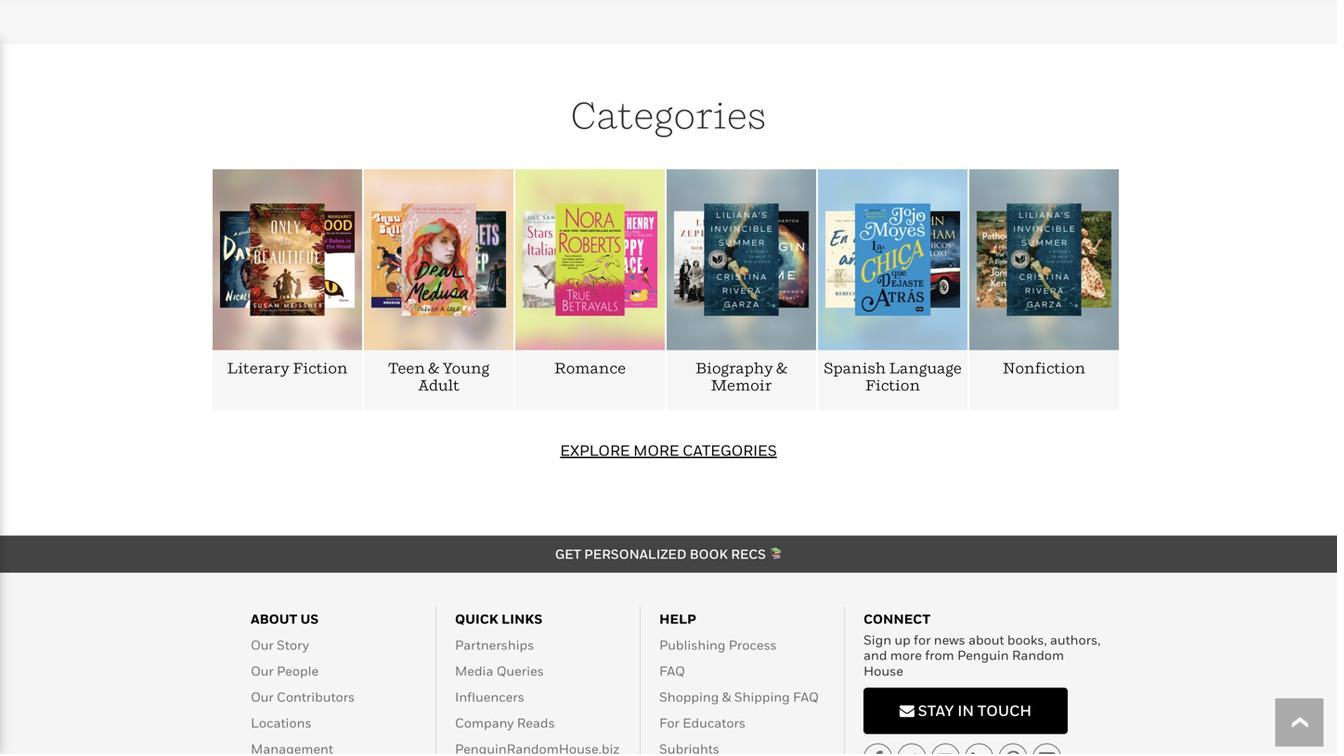 Task type: vqa. For each thing, say whether or not it's contained in the screenshot.
LITERARY FICTION
yes



Task type: describe. For each thing, give the bounding box(es) containing it.
our for our people
[[251, 664, 274, 679]]

get personalized book recs 📚
[[555, 547, 782, 562]]

house
[[863, 664, 903, 679]]

about us link
[[251, 612, 319, 627]]

penguin
[[957, 648, 1009, 663]]

& for biography
[[776, 359, 787, 377]]

publishing
[[659, 638, 726, 653]]

& for teen
[[428, 359, 439, 377]]

for educators
[[659, 716, 746, 731]]

stay in touch button
[[863, 689, 1068, 735]]

0 vertical spatial faq
[[659, 664, 685, 679]]

in
[[957, 703, 974, 720]]

company reads
[[455, 716, 555, 731]]

company
[[455, 716, 514, 731]]

influencers link
[[455, 690, 524, 705]]

categories
[[683, 442, 777, 460]]

literary fiction
[[227, 359, 348, 377]]

news
[[934, 633, 965, 648]]

more inside connect sign up for news about books, authors, and more from penguin random house
[[890, 648, 922, 663]]

recs
[[731, 547, 766, 562]]

romance image
[[523, 204, 657, 316]]

spanish language fiction image
[[825, 204, 960, 316]]

media queries
[[455, 664, 544, 679]]

stay
[[918, 703, 954, 720]]

from
[[925, 648, 954, 663]]

quick
[[455, 612, 498, 627]]

reads
[[517, 716, 555, 731]]

teen & young adult image
[[371, 204, 506, 316]]

language
[[889, 359, 962, 377]]

partnerships link
[[455, 638, 534, 653]]

1 horizontal spatial faq
[[793, 690, 819, 705]]

visit us on linkedin image
[[971, 752, 988, 755]]

our story link
[[251, 638, 309, 653]]

shopping
[[659, 690, 719, 705]]

media
[[455, 664, 493, 679]]

locations
[[251, 716, 312, 731]]

publishing process link
[[659, 638, 777, 653]]

influencers
[[455, 690, 524, 705]]

contributors
[[277, 690, 355, 705]]

our story
[[251, 638, 309, 653]]

shipping
[[734, 690, 790, 705]]

shopping & shipping faq link
[[659, 690, 819, 705]]

us
[[300, 612, 319, 627]]

company reads link
[[455, 716, 555, 731]]

sign
[[863, 633, 891, 648]]

locations link
[[251, 716, 312, 731]]

queries
[[496, 664, 544, 679]]

our for our story
[[251, 638, 274, 653]]

adult
[[418, 377, 460, 394]]

biography & memoir
[[695, 359, 787, 394]]

story
[[277, 638, 309, 653]]

visit us on facebook image
[[872, 752, 883, 755]]

about
[[968, 633, 1004, 648]]

get personalized book recs 📚 link
[[555, 547, 782, 562]]

random
[[1012, 648, 1064, 663]]

up
[[894, 633, 911, 648]]

our people link
[[251, 664, 319, 679]]

literary fiction link
[[227, 359, 348, 377]]

spanish
[[824, 359, 886, 377]]

spanish language fiction link
[[824, 359, 962, 394]]

visit us on instagram image
[[1038, 752, 1055, 755]]

romance
[[554, 359, 626, 377]]

explore more categories
[[560, 442, 777, 460]]

and
[[863, 648, 887, 663]]

memoir
[[711, 377, 772, 394]]

biography
[[695, 359, 773, 377]]

romance link
[[554, 359, 626, 377]]



Task type: locate. For each thing, give the bounding box(es) containing it.
explore
[[560, 442, 630, 460]]

quick links
[[455, 612, 543, 627]]

fiction
[[293, 359, 348, 377], [865, 377, 920, 394]]

help
[[659, 612, 696, 627]]

spanish language fiction
[[824, 359, 962, 394]]

nonfiction
[[1003, 359, 1086, 377]]

our down about
[[251, 638, 274, 653]]

2 horizontal spatial &
[[776, 359, 787, 377]]

more
[[633, 442, 679, 460], [890, 648, 922, 663]]

for
[[659, 716, 680, 731]]

visit us on twitter image
[[903, 752, 921, 755]]

personalized
[[584, 547, 687, 562]]

faq right shipping
[[793, 690, 819, 705]]

get
[[555, 547, 581, 562]]

2 our from the top
[[251, 664, 274, 679]]

2 vertical spatial our
[[251, 690, 274, 705]]

0 horizontal spatial more
[[633, 442, 679, 460]]

1 our from the top
[[251, 638, 274, 653]]

our contributors link
[[251, 690, 355, 705]]

0 horizontal spatial fiction
[[293, 359, 348, 377]]

more down up
[[890, 648, 922, 663]]

young
[[442, 359, 489, 377]]

about
[[251, 612, 297, 627]]

fiction inside spanish language fiction
[[865, 377, 920, 394]]

authors,
[[1050, 633, 1101, 648]]

& right the memoir
[[776, 359, 787, 377]]

media queries link
[[455, 664, 544, 679]]

teen
[[388, 359, 425, 377]]

1 vertical spatial faq
[[793, 690, 819, 705]]

literary fiction image
[[220, 204, 355, 316]]

nonfiction image
[[977, 204, 1111, 316]]

0 horizontal spatial &
[[428, 359, 439, 377]]

1 horizontal spatial more
[[890, 648, 922, 663]]

process
[[729, 638, 777, 653]]

visit us on youtube image
[[936, 752, 955, 755]]

1 vertical spatial our
[[251, 664, 274, 679]]

explore more categories link
[[560, 442, 777, 460]]

1 horizontal spatial fiction
[[865, 377, 920, 394]]

& right teen
[[428, 359, 439, 377]]

3 our from the top
[[251, 690, 274, 705]]

& inside teen & young adult
[[428, 359, 439, 377]]

educators
[[683, 716, 746, 731]]

biography & memoir image
[[674, 204, 809, 316]]

connect sign up for news about books, authors, and more from penguin random house
[[863, 612, 1101, 679]]

book
[[690, 547, 728, 562]]

faq up shopping
[[659, 664, 685, 679]]

touch
[[978, 703, 1032, 720]]

0 vertical spatial our
[[251, 638, 274, 653]]

& inside biography & memoir
[[776, 359, 787, 377]]

people
[[277, 664, 319, 679]]

connect
[[863, 612, 930, 627]]

links
[[501, 612, 543, 627]]

visit us on pinterest image
[[1006, 752, 1020, 755]]

&
[[428, 359, 439, 377], [776, 359, 787, 377], [722, 690, 731, 705]]

our for our contributors
[[251, 690, 274, 705]]

our up locations
[[251, 690, 274, 705]]

teen & young adult
[[388, 359, 489, 394]]

0 vertical spatial more
[[633, 442, 679, 460]]

about us
[[251, 612, 319, 627]]

books,
[[1007, 633, 1047, 648]]

1 vertical spatial more
[[890, 648, 922, 663]]

categories
[[571, 92, 766, 137]]

our contributors
[[251, 690, 355, 705]]

nonfiction link
[[1003, 359, 1086, 377]]

publishing process
[[659, 638, 777, 653]]

literary
[[227, 359, 290, 377]]

our
[[251, 638, 274, 653], [251, 664, 274, 679], [251, 690, 274, 705]]

📚
[[769, 547, 782, 562]]

our people
[[251, 664, 319, 679]]

biography & memoir link
[[695, 359, 787, 394]]

faq
[[659, 664, 685, 679], [793, 690, 819, 705]]

for educators link
[[659, 716, 746, 731]]

& for shopping
[[722, 690, 731, 705]]

stay in touch
[[914, 703, 1032, 720]]

& up educators
[[722, 690, 731, 705]]

envelope image
[[900, 704, 914, 719]]

faq link
[[659, 664, 685, 679]]

shopping & shipping faq
[[659, 690, 819, 705]]

1 horizontal spatial &
[[722, 690, 731, 705]]

teen & young adult link
[[388, 359, 489, 394]]

0 horizontal spatial faq
[[659, 664, 685, 679]]

for
[[914, 633, 931, 648]]

our down our story link
[[251, 664, 274, 679]]

partnerships
[[455, 638, 534, 653]]

more right explore
[[633, 442, 679, 460]]



